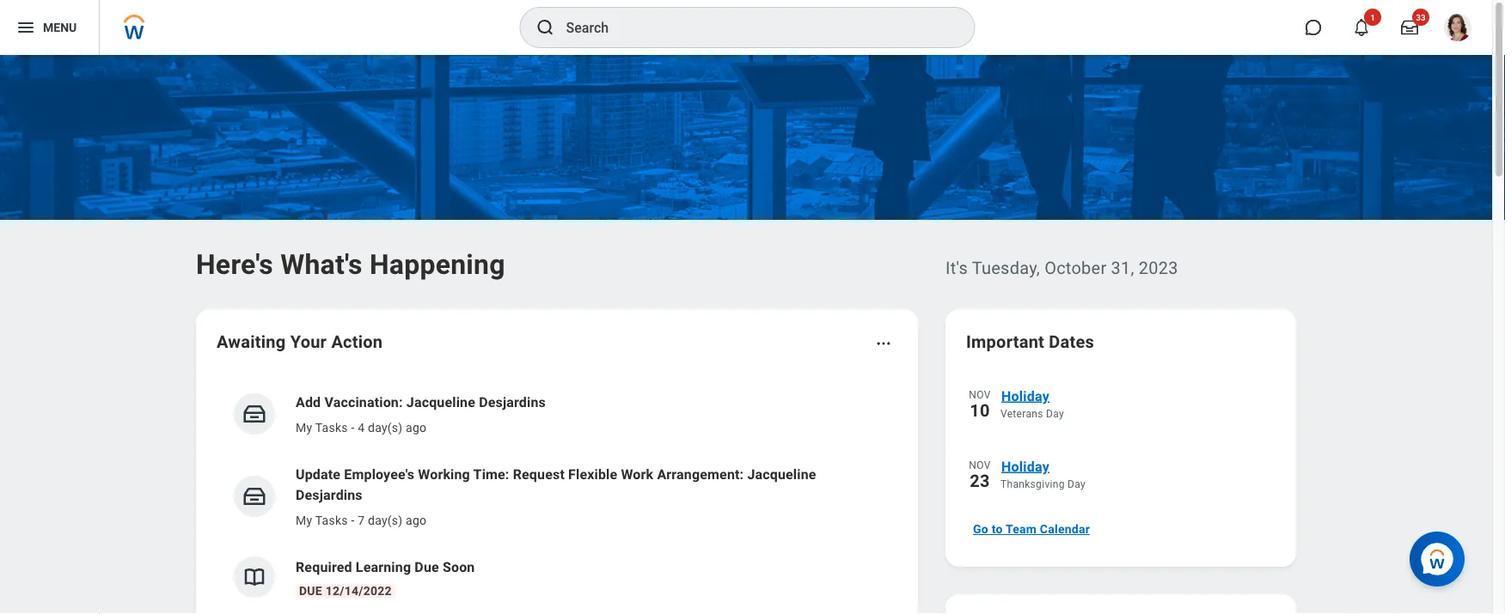 Task type: locate. For each thing, give the bounding box(es) containing it.
2 ago from the top
[[406, 514, 427, 528]]

october
[[1045, 258, 1107, 278]]

action
[[331, 332, 383, 352]]

jacqueline
[[407, 394, 476, 411], [748, 467, 817, 483]]

it's tuesday, october 31, 2023
[[946, 258, 1179, 278]]

- left 7
[[351, 514, 355, 528]]

1 horizontal spatial day
[[1068, 479, 1086, 491]]

ago down add vaccination: jacqueline desjardins
[[406, 421, 427, 435]]

0 horizontal spatial desjardins
[[296, 487, 363, 504]]

tasks for 7
[[315, 514, 348, 528]]

tasks
[[315, 421, 348, 435], [315, 514, 348, 528]]

tasks left 4
[[315, 421, 348, 435]]

thanksgiving
[[1001, 479, 1065, 491]]

desjardins inside update employee's working time: request flexible work arrangement: jacqueline desjardins
[[296, 487, 363, 504]]

day
[[1047, 408, 1065, 421], [1068, 479, 1086, 491]]

nov left holiday veterans day
[[970, 390, 991, 402]]

0 vertical spatial ago
[[406, 421, 427, 435]]

my
[[296, 421, 312, 435], [296, 514, 312, 528]]

1 ago from the top
[[406, 421, 427, 435]]

jacqueline inside update employee's working time: request flexible work arrangement: jacqueline desjardins
[[748, 467, 817, 483]]

search image
[[535, 17, 556, 38]]

1 horizontal spatial due
[[415, 559, 439, 576]]

1 horizontal spatial jacqueline
[[748, 467, 817, 483]]

update
[[296, 467, 341, 483]]

1 vertical spatial nov
[[970, 460, 991, 472]]

notifications large image
[[1354, 19, 1371, 36]]

important dates element
[[967, 375, 1276, 509]]

0 horizontal spatial jacqueline
[[407, 394, 476, 411]]

day(s)
[[368, 421, 403, 435], [368, 514, 403, 528]]

my down 'add'
[[296, 421, 312, 435]]

holiday for 10
[[1002, 388, 1050, 405]]

request
[[513, 467, 565, 483]]

0 vertical spatial -
[[351, 421, 355, 435]]

dates
[[1049, 332, 1095, 352]]

vaccination:
[[325, 394, 403, 411]]

tasks left 7
[[315, 514, 348, 528]]

1 vertical spatial desjardins
[[296, 487, 363, 504]]

1 vertical spatial day
[[1068, 479, 1086, 491]]

holiday inside holiday thanksgiving day
[[1002, 459, 1050, 475]]

0 vertical spatial holiday
[[1002, 388, 1050, 405]]

2 holiday from the top
[[1002, 459, 1050, 475]]

jacqueline right arrangement:
[[748, 467, 817, 483]]

1 nov from the top
[[970, 390, 991, 402]]

my for my tasks - 7 day(s) ago
[[296, 514, 312, 528]]

tasks for 4
[[315, 421, 348, 435]]

desjardins down "update"
[[296, 487, 363, 504]]

0 vertical spatial nov
[[970, 390, 991, 402]]

due down required
[[299, 584, 322, 599]]

1 button
[[1343, 9, 1382, 46]]

learning
[[356, 559, 411, 576]]

my tasks - 4 day(s) ago
[[296, 421, 427, 435]]

day right veterans
[[1047, 408, 1065, 421]]

nov down 10
[[970, 460, 991, 472]]

holiday inside holiday veterans day
[[1002, 388, 1050, 405]]

day inside holiday veterans day
[[1047, 408, 1065, 421]]

1 vertical spatial due
[[299, 584, 322, 599]]

book open image
[[242, 565, 267, 591]]

1 my from the top
[[296, 421, 312, 435]]

work
[[621, 467, 654, 483]]

holiday up veterans
[[1002, 388, 1050, 405]]

happening
[[370, 249, 505, 281]]

day inside holiday thanksgiving day
[[1068, 479, 1086, 491]]

2 my from the top
[[296, 514, 312, 528]]

1 holiday button from the top
[[1001, 385, 1276, 408]]

0 vertical spatial my
[[296, 421, 312, 435]]

day for 23
[[1068, 479, 1086, 491]]

1 day(s) from the top
[[368, 421, 403, 435]]

1 vertical spatial my
[[296, 514, 312, 528]]

1 vertical spatial jacqueline
[[748, 467, 817, 483]]

working
[[418, 467, 470, 483]]

2023
[[1139, 258, 1179, 278]]

add
[[296, 394, 321, 411]]

flexible
[[569, 467, 618, 483]]

holiday for 23
[[1002, 459, 1050, 475]]

jacqueline up working
[[407, 394, 476, 411]]

to
[[992, 523, 1003, 537]]

1 vertical spatial tasks
[[315, 514, 348, 528]]

desjardins
[[479, 394, 546, 411], [296, 487, 363, 504]]

day(s) right 4
[[368, 421, 403, 435]]

0 vertical spatial holiday button
[[1001, 385, 1276, 408]]

arrangement:
[[657, 467, 744, 483]]

- left 4
[[351, 421, 355, 435]]

0 horizontal spatial day
[[1047, 408, 1065, 421]]

0 horizontal spatial due
[[299, 584, 322, 599]]

due
[[415, 559, 439, 576], [299, 584, 322, 599]]

1 vertical spatial holiday button
[[1001, 456, 1276, 478]]

2 holiday button from the top
[[1001, 456, 1276, 478]]

2 day(s) from the top
[[368, 514, 403, 528]]

1 vertical spatial holiday
[[1002, 459, 1050, 475]]

0 vertical spatial day(s)
[[368, 421, 403, 435]]

1 vertical spatial day(s)
[[368, 514, 403, 528]]

desjardins up time:
[[479, 394, 546, 411]]

1 tasks from the top
[[315, 421, 348, 435]]

due left soon
[[415, 559, 439, 576]]

nov for 10
[[970, 390, 991, 402]]

0 vertical spatial jacqueline
[[407, 394, 476, 411]]

-
[[351, 421, 355, 435], [351, 514, 355, 528]]

1 horizontal spatial desjardins
[[479, 394, 546, 411]]

holiday
[[1002, 388, 1050, 405], [1002, 459, 1050, 475]]

my down "update"
[[296, 514, 312, 528]]

inbox image
[[242, 484, 267, 510]]

ago
[[406, 421, 427, 435], [406, 514, 427, 528]]

- for 4
[[351, 421, 355, 435]]

2 nov from the top
[[970, 460, 991, 472]]

required
[[296, 559, 352, 576]]

2 tasks from the top
[[315, 514, 348, 528]]

it's
[[946, 258, 968, 278]]

menu
[[43, 20, 77, 34]]

go to team calendar
[[973, 523, 1090, 537]]

1 holiday from the top
[[1002, 388, 1050, 405]]

ago down working
[[406, 514, 427, 528]]

here's what's happening main content
[[0, 55, 1493, 615]]

important
[[967, 332, 1045, 352]]

holiday up thanksgiving
[[1002, 459, 1050, 475]]

1 vertical spatial ago
[[406, 514, 427, 528]]

12/14/2022
[[326, 584, 392, 599]]

day(s) right 7
[[368, 514, 403, 528]]

0 vertical spatial day
[[1047, 408, 1065, 421]]

0 vertical spatial tasks
[[315, 421, 348, 435]]

justify image
[[15, 17, 36, 38]]

day right thanksgiving
[[1068, 479, 1086, 491]]

10
[[970, 401, 990, 421]]

nov
[[970, 390, 991, 402], [970, 460, 991, 472]]

1 vertical spatial -
[[351, 514, 355, 528]]

0 vertical spatial desjardins
[[479, 394, 546, 411]]

2 - from the top
[[351, 514, 355, 528]]

here's
[[196, 249, 273, 281]]

go
[[973, 523, 989, 537]]

holiday button
[[1001, 385, 1276, 408], [1001, 456, 1276, 478]]

33 button
[[1391, 9, 1430, 46]]

1 - from the top
[[351, 421, 355, 435]]



Task type: vqa. For each thing, say whether or not it's contained in the screenshot.
MENU Dropdown Button
yes



Task type: describe. For each thing, give the bounding box(es) containing it.
add vaccination: jacqueline desjardins
[[296, 394, 546, 411]]

my for my tasks - 4 day(s) ago
[[296, 421, 312, 435]]

awaiting your action
[[217, 332, 383, 352]]

update employee's working time: request flexible work arrangement: jacqueline desjardins
[[296, 467, 817, 504]]

related actions image
[[875, 335, 893, 353]]

holiday thanksgiving day
[[1001, 459, 1086, 491]]

awaiting your action list
[[217, 378, 898, 615]]

inbox large image
[[1402, 19, 1419, 36]]

required learning due soon due 12/14/2022
[[296, 559, 475, 599]]

day(s) for 4
[[368, 421, 403, 435]]

soon
[[443, 559, 475, 576]]

go to team calendar button
[[967, 513, 1097, 547]]

time:
[[473, 467, 510, 483]]

your
[[290, 332, 327, 352]]

here's what's happening
[[196, 249, 505, 281]]

my tasks - 7 day(s) ago
[[296, 514, 427, 528]]

team
[[1006, 523, 1037, 537]]

7
[[358, 514, 365, 528]]

menu banner
[[0, 0, 1493, 55]]

day for 10
[[1047, 408, 1065, 421]]

4
[[358, 421, 365, 435]]

ago for my tasks - 7 day(s) ago
[[406, 514, 427, 528]]

nov 23
[[970, 460, 991, 491]]

what's
[[281, 249, 363, 281]]

nov for 23
[[970, 460, 991, 472]]

menu button
[[0, 0, 99, 55]]

calendar
[[1040, 523, 1090, 537]]

day(s) for 7
[[368, 514, 403, 528]]

23
[[970, 471, 990, 491]]

tuesday,
[[972, 258, 1041, 278]]

inbox image
[[242, 402, 267, 427]]

holiday veterans day
[[1001, 388, 1065, 421]]

veterans
[[1001, 408, 1044, 421]]

ago for my tasks - 4 day(s) ago
[[406, 421, 427, 435]]

1
[[1371, 12, 1376, 22]]

31,
[[1112, 258, 1135, 278]]

holiday button for 23
[[1001, 456, 1276, 478]]

nov 10
[[970, 390, 991, 421]]

important dates
[[967, 332, 1095, 352]]

awaiting
[[217, 332, 286, 352]]

33
[[1417, 12, 1426, 22]]

holiday button for 10
[[1001, 385, 1276, 408]]

profile logan mcneil image
[[1445, 14, 1472, 45]]

0 vertical spatial due
[[415, 559, 439, 576]]

Search Workday  search field
[[566, 9, 940, 46]]

employee's
[[344, 467, 415, 483]]

- for 7
[[351, 514, 355, 528]]



